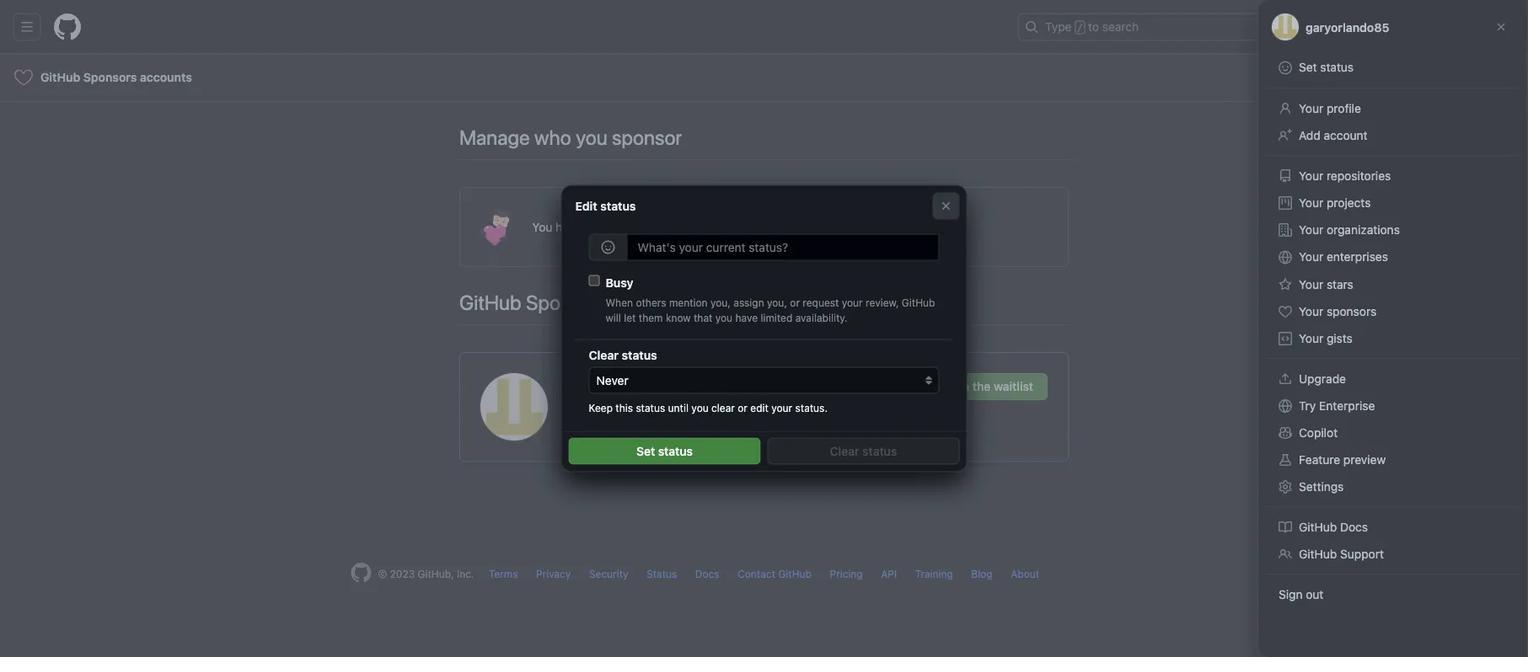 Task type: locate. For each thing, give the bounding box(es) containing it.
0 horizontal spatial to
[[747, 404, 760, 420]]

0 vertical spatial your
[[842, 297, 863, 309]]

copilot link
[[1272, 420, 1515, 447]]

github inside garyorlando85 this account has not applied to join github sponsors.
[[788, 404, 831, 420]]

6 your from the top
[[1299, 278, 1324, 292]]

0 vertical spatial sponsors
[[83, 70, 137, 84]]

clear inside button
[[830, 445, 860, 458]]

you right who
[[576, 126, 608, 149]]

sponsor up edit status
[[612, 126, 682, 149]]

1 vertical spatial sponsors
[[526, 291, 609, 314]]

homepage image left © on the bottom left
[[351, 563, 371, 583]]

your inside busy when others mention you, assign you, or request your review,           github will let them know that you have limited availability.
[[842, 297, 863, 309]]

2 horizontal spatial to
[[1089, 20, 1099, 34]]

docs up support
[[1341, 521, 1368, 535]]

0 horizontal spatial sponsors
[[83, 70, 137, 84]]

1 horizontal spatial clear
[[830, 445, 860, 458]]

your right the edit
[[772, 403, 793, 415]]

your left gists at right bottom
[[1299, 332, 1324, 346]]

docs inside footer
[[695, 568, 720, 580]]

0 horizontal spatial docs
[[695, 568, 720, 580]]

0 vertical spatial clear status
[[589, 348, 657, 362]]

settings
[[1299, 480, 1344, 494]]

keep
[[589, 403, 613, 415]]

0 vertical spatial accounts
[[140, 70, 192, 84]]

1 vertical spatial docs
[[695, 568, 720, 580]]

4 your from the top
[[1299, 223, 1324, 237]]

clear down sponsors.
[[830, 445, 860, 458]]

your for your organizations
[[1299, 223, 1324, 237]]

your left projects
[[1299, 196, 1324, 210]]

your left review,
[[842, 297, 863, 309]]

1 horizontal spatial accounts
[[679, 291, 759, 314]]

dialog containing garyorlando85
[[0, 0, 1529, 658]]

you haven't sponsored anyone yet. find someone to sponsor .
[[532, 220, 866, 234]]

1 horizontal spatial sponsor
[[819, 220, 862, 234]]

applied
[[699, 404, 744, 420]]

set inside edit status dialog
[[637, 445, 655, 458]]

0 vertical spatial or
[[790, 297, 800, 309]]

0 horizontal spatial your
[[772, 403, 793, 415]]

edit
[[751, 403, 769, 415]]

docs link
[[695, 568, 720, 580]]

5 your from the top
[[1299, 250, 1324, 264]]

1 vertical spatial garyorlando85
[[568, 376, 683, 396]]

waitlist
[[994, 380, 1034, 394]]

availability.
[[796, 312, 848, 324]]

sponsors
[[83, 70, 137, 84], [526, 291, 609, 314]]

0 vertical spatial you
[[576, 126, 608, 149]]

footer containing © 2023 github, inc.
[[338, 529, 1191, 626]]

your for your profile
[[1299, 102, 1324, 116]]

garyorlando85 up profile
[[1306, 20, 1390, 34]]

this
[[616, 403, 633, 415]]

your down your projects
[[1299, 223, 1324, 237]]

your up add
[[1299, 102, 1324, 116]]

3 your from the top
[[1299, 196, 1324, 210]]

0 horizontal spatial clear status
[[589, 348, 657, 362]]

0 horizontal spatial clear
[[589, 348, 619, 362]]

to right /
[[1089, 20, 1099, 34]]

set status button
[[1272, 54, 1515, 82], [569, 438, 761, 465]]

your
[[1299, 102, 1324, 116], [1299, 169, 1324, 183], [1299, 196, 1324, 210], [1299, 223, 1324, 237], [1299, 250, 1324, 264], [1299, 278, 1324, 292], [1299, 305, 1324, 319], [1299, 332, 1324, 346]]

1 vertical spatial set status button
[[569, 438, 761, 465]]

set status
[[1299, 60, 1354, 74], [637, 445, 693, 458]]

docs
[[1341, 521, 1368, 535], [695, 568, 720, 580]]

your
[[842, 297, 863, 309], [772, 403, 793, 415]]

status
[[1321, 60, 1354, 74], [601, 199, 636, 213], [622, 348, 657, 362], [636, 403, 665, 415], [658, 445, 693, 458], [863, 445, 897, 458]]

sponsors for eligible
[[526, 291, 609, 314]]

your left stars
[[1299, 278, 1324, 292]]

1 horizontal spatial set
[[1299, 60, 1317, 74]]

set status down the has
[[637, 445, 693, 458]]

0 horizontal spatial or
[[738, 403, 748, 415]]

status right this
[[636, 403, 665, 415]]

keep this status until you clear or edit your status.
[[589, 403, 828, 415]]

security
[[589, 568, 629, 580]]

docs right status link
[[695, 568, 720, 580]]

1 horizontal spatial to
[[805, 220, 816, 234]]

set down the has
[[637, 445, 655, 458]]

8 your from the top
[[1299, 332, 1324, 346]]

your organizations link
[[1272, 217, 1515, 244]]

has
[[650, 404, 672, 420]]

dialog
[[0, 0, 1529, 658]]

status down sponsors.
[[863, 445, 897, 458]]

0 horizontal spatial you,
[[711, 297, 731, 309]]

your for your enterprises
[[1299, 250, 1324, 264]]

2 vertical spatial you
[[692, 403, 709, 415]]

when
[[606, 297, 633, 309]]

someone
[[752, 220, 802, 234]]

0 vertical spatial sponsor
[[612, 126, 682, 149]]

sponsors
[[1327, 305, 1377, 319]]

plus image
[[1342, 20, 1356, 34]]

you, up that
[[711, 297, 731, 309]]

1 horizontal spatial sponsors
[[526, 291, 609, 314]]

them
[[639, 312, 663, 324]]

2 you, from the left
[[767, 297, 787, 309]]

0 horizontal spatial account
[[598, 404, 647, 420]]

you right until at bottom
[[692, 403, 709, 415]]

1 vertical spatial set
[[637, 445, 655, 458]]

garyorlando85 up this
[[568, 376, 683, 396]]

0 vertical spatial set status
[[1299, 60, 1354, 74]]

1 vertical spatial your
[[772, 403, 793, 415]]

status link
[[647, 568, 677, 580]]

privacy link
[[536, 568, 571, 580]]

©
[[378, 568, 387, 580]]

account down garyorlando85 link
[[598, 404, 647, 420]]

0 horizontal spatial sponsor
[[612, 126, 682, 149]]

0 horizontal spatial garyorlando85
[[568, 376, 683, 396]]

to right someone
[[805, 220, 816, 234]]

you,
[[711, 297, 731, 309], [767, 297, 787, 309]]

your for your stars
[[1299, 278, 1324, 292]]

your for your projects
[[1299, 196, 1324, 210]]

you
[[576, 126, 608, 149], [716, 312, 733, 324], [692, 403, 709, 415]]

sponsored
[[599, 220, 656, 234]]

garyorlando85 inside garyorlando85 this account has not applied to join github sponsors.
[[568, 376, 683, 396]]

your profile
[[1299, 102, 1362, 116]]

terms
[[489, 568, 518, 580]]

0 vertical spatial to
[[1089, 20, 1099, 34]]

0 horizontal spatial close image
[[940, 199, 953, 213]]

you right that
[[716, 312, 733, 324]]

2 horizontal spatial you
[[716, 312, 733, 324]]

your repositories link
[[1272, 163, 1515, 190]]

your up your projects
[[1299, 169, 1324, 183]]

busy when others mention you, assign you, or request your review,           github will let them know that you have limited availability.
[[606, 276, 935, 324]]

set status up your profile
[[1299, 60, 1354, 74]]

your for your gists
[[1299, 332, 1324, 346]]

0 vertical spatial docs
[[1341, 521, 1368, 535]]

or
[[790, 297, 800, 309], [738, 403, 748, 415]]

to left join
[[747, 404, 760, 420]]

close image
[[1495, 20, 1508, 34], [940, 199, 953, 213]]

1 horizontal spatial set status button
[[1272, 54, 1515, 82]]

sign out link
[[1272, 582, 1515, 609]]

0 horizontal spatial set status button
[[569, 438, 761, 465]]

1 horizontal spatial clear status
[[830, 445, 897, 458]]

manage who you sponsor
[[459, 126, 682, 149]]

1 vertical spatial clear status
[[830, 445, 897, 458]]

your projects
[[1299, 196, 1371, 210]]

your up the your gists
[[1299, 305, 1324, 319]]

stars
[[1327, 278, 1354, 292]]

0 vertical spatial garyorlando85
[[1306, 20, 1390, 34]]

your gists link
[[1272, 325, 1515, 352]]

edit status
[[575, 199, 636, 213]]

1 vertical spatial sponsor
[[819, 220, 862, 234]]

1 vertical spatial set status
[[637, 445, 693, 458]]

0 horizontal spatial homepage image
[[54, 13, 81, 40]]

this
[[568, 404, 594, 420]]

1 horizontal spatial or
[[790, 297, 800, 309]]

or up "limited"
[[790, 297, 800, 309]]

1 vertical spatial accounts
[[679, 291, 759, 314]]

training
[[915, 568, 953, 580]]

join the waitlist
[[946, 380, 1034, 394]]

set
[[1299, 60, 1317, 74], [637, 445, 655, 458]]

github docs link
[[1272, 514, 1515, 541]]

clear status up garyorlando85 link
[[589, 348, 657, 362]]

clear status down sponsors.
[[830, 445, 897, 458]]

7 your from the top
[[1299, 305, 1324, 319]]

2 your from the top
[[1299, 169, 1324, 183]]

1 horizontal spatial you,
[[767, 297, 787, 309]]

.
[[862, 220, 866, 234]]

about
[[1011, 568, 1040, 580]]

2 vertical spatial to
[[747, 404, 760, 420]]

1 horizontal spatial homepage image
[[351, 563, 371, 583]]

set status button down the has
[[569, 438, 761, 465]]

1 your from the top
[[1299, 102, 1324, 116]]

edit status dialog
[[562, 186, 967, 472]]

1 vertical spatial homepage image
[[351, 563, 371, 583]]

you
[[532, 220, 553, 234]]

set down command palette icon
[[1299, 60, 1317, 74]]

1 vertical spatial you
[[716, 312, 733, 324]]

1 vertical spatial account
[[598, 404, 647, 420]]

1 horizontal spatial set status
[[1299, 60, 1354, 74]]

or left the edit
[[738, 403, 748, 415]]

upgrade
[[1299, 372, 1346, 386]]

your stars
[[1299, 278, 1354, 292]]

sponsor right someone
[[819, 220, 862, 234]]

1 horizontal spatial garyorlando85
[[1306, 20, 1390, 34]]

footer
[[338, 529, 1191, 626]]

0 vertical spatial account
[[1324, 129, 1368, 142]]

status up profile
[[1321, 60, 1354, 74]]

clear up garyorlando85 link
[[589, 348, 619, 362]]

homepage image up github sponsors accounts
[[54, 13, 81, 40]]

1 horizontal spatial close image
[[1495, 20, 1508, 34]]

your up your stars
[[1299, 250, 1324, 264]]

you, up "limited"
[[767, 297, 787, 309]]

enterprises
[[1327, 250, 1389, 264]]

sign out
[[1279, 588, 1324, 602]]

1 vertical spatial close image
[[940, 199, 953, 213]]

0 horizontal spatial set status
[[637, 445, 693, 458]]

1 horizontal spatial your
[[842, 297, 863, 309]]

github inside busy when others mention you, assign you, or request your review,           github will let them know that you have limited availability.
[[902, 297, 935, 309]]

to
[[1089, 20, 1099, 34], [805, 220, 816, 234], [747, 404, 760, 420]]

account down profile
[[1324, 129, 1368, 142]]

set status button up your profile link
[[1272, 54, 1515, 82]]

0 vertical spatial homepage image
[[54, 13, 81, 40]]

feature preview button
[[1272, 447, 1515, 474]]

pricing link
[[830, 568, 863, 580]]

busy
[[606, 276, 634, 290]]

1 you, from the left
[[711, 297, 731, 309]]

contact github link
[[738, 568, 812, 580]]

clear status inside button
[[830, 445, 897, 458]]

homepage image
[[54, 13, 81, 40], [351, 563, 371, 583]]

1 vertical spatial to
[[805, 220, 816, 234]]

0 horizontal spatial set
[[637, 445, 655, 458]]

preview
[[1344, 453, 1386, 467]]

1 vertical spatial clear
[[830, 445, 860, 458]]

garyorlando85
[[1306, 20, 1390, 34], [568, 376, 683, 396]]

1 horizontal spatial account
[[1324, 129, 1368, 142]]

status.
[[796, 403, 828, 415]]

not
[[676, 404, 696, 420]]

the
[[973, 380, 991, 394]]



Task type: describe. For each thing, give the bounding box(es) containing it.
contact github
[[738, 568, 812, 580]]

manage
[[459, 126, 530, 149]]

© 2023 github, inc.
[[378, 568, 474, 580]]

command palette image
[[1293, 20, 1307, 34]]

feature
[[1299, 453, 1341, 467]]

your sponsors
[[1299, 305, 1377, 319]]

set status button inside edit status dialog
[[569, 438, 761, 465]]

@garyorlando85 image
[[481, 373, 548, 441]]

upgrade link
[[1272, 366, 1515, 393]]

github inside footer
[[779, 568, 812, 580]]

account inside garyorlando85 this account has not applied to join github sponsors.
[[598, 404, 647, 420]]

your sponsors link
[[1272, 298, 1515, 325]]

0 horizontal spatial you
[[576, 126, 608, 149]]

status inside button
[[863, 445, 897, 458]]

support
[[1341, 548, 1384, 562]]

status
[[647, 568, 677, 580]]

let
[[624, 312, 636, 324]]

profile
[[1327, 102, 1362, 116]]

your organizations
[[1299, 223, 1400, 237]]

mention
[[669, 297, 708, 309]]

privacy
[[536, 568, 571, 580]]

security link
[[589, 568, 629, 580]]

anyone
[[660, 220, 699, 234]]

feature preview
[[1299, 453, 1386, 467]]

1 horizontal spatial you
[[692, 403, 709, 415]]

0 vertical spatial set status button
[[1272, 54, 1515, 82]]

search
[[1103, 20, 1139, 34]]

join
[[763, 404, 785, 420]]

clear status button
[[768, 438, 960, 465]]

1 vertical spatial or
[[738, 403, 748, 415]]

github docs
[[1299, 521, 1368, 535]]

your enterprises
[[1299, 250, 1389, 264]]

to inside garyorlando85 this account has not applied to join github sponsors.
[[747, 404, 760, 420]]

What's your current status? text field
[[627, 234, 940, 261]]

api
[[881, 568, 897, 580]]

pricing
[[830, 568, 863, 580]]

clear
[[712, 403, 735, 415]]

know
[[666, 312, 691, 324]]

training link
[[915, 568, 953, 580]]

assign
[[734, 297, 764, 309]]

join
[[946, 380, 970, 394]]

until
[[668, 403, 689, 415]]

eligible
[[613, 291, 675, 314]]

set status inside edit status dialog
[[637, 445, 693, 458]]

github sponsors accounts
[[40, 70, 192, 84]]

garyorlando85 for garyorlando85
[[1306, 20, 1390, 34]]

status up garyorlando85 link
[[622, 348, 657, 362]]

settings link
[[1272, 474, 1515, 501]]

Busy checkbox
[[589, 275, 600, 286]]

github,
[[418, 568, 454, 580]]

your for your sponsors
[[1299, 305, 1324, 319]]

github support
[[1299, 548, 1384, 562]]

join the waitlist button
[[932, 373, 1048, 400]]

triangle down image
[[1359, 19, 1373, 32]]

your for your repositories
[[1299, 169, 1324, 183]]

others
[[636, 297, 666, 309]]

will
[[606, 312, 621, 324]]

add account link
[[1272, 122, 1515, 149]]

smiley image
[[602, 240, 615, 254]]

blog link
[[972, 568, 993, 580]]

try enterprise
[[1299, 399, 1375, 413]]

homepage image inside footer
[[351, 563, 371, 583]]

0 vertical spatial clear
[[589, 348, 619, 362]]

your repositories
[[1299, 169, 1391, 183]]

haven't
[[556, 220, 596, 234]]

type
[[1045, 20, 1072, 34]]

you inside busy when others mention you, assign you, or request your review,           github will let them know that you have limited availability.
[[716, 312, 733, 324]]

0 horizontal spatial accounts
[[140, 70, 192, 84]]

api link
[[881, 568, 897, 580]]

status down not
[[658, 445, 693, 458]]

close image inside edit status dialog
[[940, 199, 953, 213]]

copilot
[[1299, 426, 1338, 440]]

or inside busy when others mention you, assign you, or request your review,           github will let them know that you have limited availability.
[[790, 297, 800, 309]]

your profile link
[[1272, 95, 1515, 122]]

enterprise
[[1320, 399, 1375, 413]]

terms link
[[489, 568, 518, 580]]

garyorlando85 link
[[568, 376, 683, 396]]

sponsors for accounts
[[83, 70, 137, 84]]

projects
[[1327, 196, 1371, 210]]

edit
[[575, 199, 598, 213]]

have
[[736, 312, 758, 324]]

2023
[[390, 568, 415, 580]]

repositories
[[1327, 169, 1391, 183]]

0 vertical spatial close image
[[1495, 20, 1508, 34]]

1 horizontal spatial docs
[[1341, 521, 1368, 535]]

organizations
[[1327, 223, 1400, 237]]

limited
[[761, 312, 793, 324]]

0 vertical spatial set
[[1299, 60, 1317, 74]]

contact
[[738, 568, 776, 580]]

type / to search
[[1045, 20, 1139, 34]]

github support link
[[1272, 541, 1515, 568]]

garyorlando85 for garyorlando85 this account has not applied to join github sponsors.
[[568, 376, 683, 396]]

yet.
[[702, 220, 722, 234]]

add
[[1299, 129, 1321, 142]]

sponsors.
[[835, 404, 896, 420]]

status up sponsored
[[601, 199, 636, 213]]

github sponsors eligible accounts
[[459, 291, 759, 314]]

who
[[535, 126, 571, 149]]

review,
[[866, 297, 899, 309]]

try
[[1299, 399, 1316, 413]]

gists
[[1327, 332, 1353, 346]]

account inside dialog
[[1324, 129, 1368, 142]]

request
[[803, 297, 839, 309]]

heart image
[[13, 67, 34, 88]]

about link
[[1011, 568, 1040, 580]]

sign
[[1279, 588, 1303, 602]]

blog
[[972, 568, 993, 580]]

your stars link
[[1272, 271, 1515, 298]]

your projects link
[[1272, 190, 1515, 217]]



Task type: vqa. For each thing, say whether or not it's contained in the screenshot.
topmost issue opened image
no



